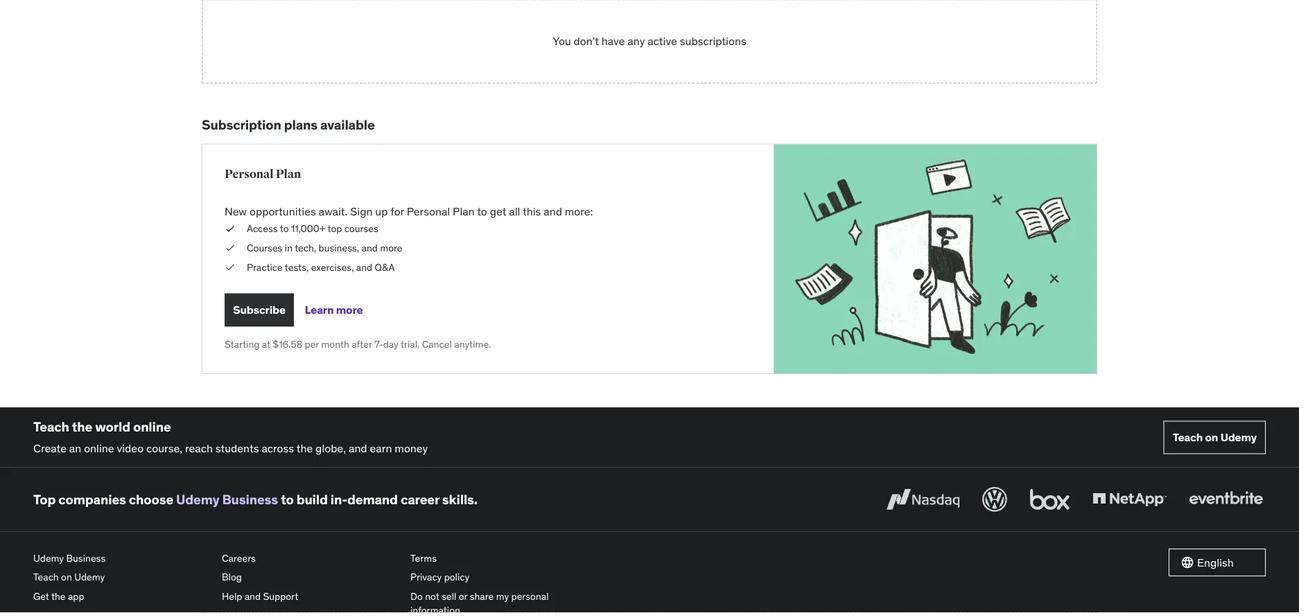 Task type: locate. For each thing, give the bounding box(es) containing it.
plan left get at the left of page
[[453, 204, 475, 218]]

privacy
[[410, 571, 442, 584]]

1 horizontal spatial on
[[1205, 430, 1218, 445]]

1 vertical spatial online
[[84, 441, 114, 455]]

teach inside teach the world online create an online video course, reach students across the globe, and earn money
[[33, 419, 69, 435]]

top companies choose udemy business to build in-demand career skills.
[[33, 491, 478, 508]]

1 vertical spatial personal
[[407, 204, 450, 218]]

have
[[602, 34, 625, 48]]

build
[[296, 491, 328, 508]]

1 vertical spatial teach on udemy link
[[33, 568, 211, 587]]

courses
[[247, 242, 282, 254]]

practice tests, exercises, and q&a
[[247, 261, 395, 273]]

udemy business link down students
[[176, 491, 278, 508]]

udemy up app
[[74, 571, 105, 584]]

on
[[1205, 430, 1218, 445], [61, 571, 72, 584]]

blog
[[222, 571, 242, 584]]

nasdaq image
[[883, 485, 963, 515]]

top
[[33, 491, 56, 508]]

tech,
[[295, 242, 316, 254]]

share
[[470, 590, 494, 603]]

don't
[[574, 34, 599, 48]]

1 xsmall image from the top
[[225, 222, 236, 236]]

personal up new
[[225, 167, 274, 181]]

to left build on the left of the page
[[281, 491, 294, 508]]

udemy up the "get"
[[33, 552, 64, 565]]

box image
[[1027, 485, 1073, 515]]

cancel
[[422, 338, 452, 351]]

teach on udemy
[[1173, 430, 1257, 445]]

1 horizontal spatial plan
[[453, 204, 475, 218]]

business up app
[[66, 552, 106, 565]]

0 horizontal spatial the
[[51, 590, 66, 603]]

0 horizontal spatial business
[[66, 552, 106, 565]]

7-
[[374, 338, 383, 351]]

1 vertical spatial business
[[66, 552, 106, 565]]

online right an
[[84, 441, 114, 455]]

you don't have any active subscriptions
[[553, 34, 746, 48]]

video
[[117, 441, 144, 455]]

plan
[[276, 167, 301, 181], [453, 204, 475, 218]]

exercises,
[[311, 261, 354, 273]]

personal
[[511, 590, 549, 603]]

opportunities
[[250, 204, 316, 218]]

udemy business link
[[176, 491, 278, 508], [33, 549, 211, 568]]

do not sell or share my personal information button
[[410, 587, 588, 613]]

1 vertical spatial more
[[336, 303, 363, 317]]

xsmall image for practice
[[225, 260, 236, 274]]

the inside udemy business teach on udemy get the app
[[51, 590, 66, 603]]

learn
[[305, 303, 334, 317]]

companies
[[58, 491, 126, 508]]

career
[[401, 491, 439, 508]]

you
[[553, 34, 571, 48]]

0 horizontal spatial more
[[336, 303, 363, 317]]

or
[[459, 590, 467, 603]]

english
[[1197, 556, 1234, 570]]

course,
[[146, 441, 182, 455]]

online up course,
[[133, 419, 171, 435]]

learn more
[[305, 303, 363, 317]]

teach on udemy link up app
[[33, 568, 211, 587]]

get the app link
[[33, 587, 211, 607]]

0 vertical spatial xsmall image
[[225, 222, 236, 236]]

teach
[[33, 419, 69, 435], [1173, 430, 1203, 445], [33, 571, 59, 584]]

1 vertical spatial on
[[61, 571, 72, 584]]

0 horizontal spatial online
[[84, 441, 114, 455]]

0 vertical spatial on
[[1205, 430, 1218, 445]]

to left get at the left of page
[[477, 204, 487, 218]]

0 vertical spatial teach on udemy link
[[1164, 421, 1266, 454]]

help
[[222, 590, 242, 603]]

1 horizontal spatial the
[[72, 419, 92, 435]]

students
[[215, 441, 259, 455]]

xsmall image down new
[[225, 222, 236, 236]]

and
[[544, 204, 562, 218], [362, 242, 378, 254], [356, 261, 372, 273], [349, 441, 367, 455], [245, 590, 261, 603]]

trial.
[[401, 338, 420, 351]]

top
[[328, 223, 342, 235]]

udemy up "eventbrite" image
[[1220, 430, 1257, 445]]

1 vertical spatial plan
[[453, 204, 475, 218]]

subscribe button
[[225, 293, 294, 327]]

get
[[490, 204, 506, 218]]

to down opportunities
[[280, 223, 289, 235]]

business
[[222, 491, 278, 508], [66, 552, 106, 565]]

1 horizontal spatial business
[[222, 491, 278, 508]]

0 horizontal spatial teach on udemy link
[[33, 568, 211, 587]]

on up "eventbrite" image
[[1205, 430, 1218, 445]]

udemy business link up get the app link
[[33, 549, 211, 568]]

the
[[72, 419, 92, 435], [296, 441, 313, 455], [51, 590, 66, 603]]

business inside udemy business teach on udemy get the app
[[66, 552, 106, 565]]

policy
[[444, 571, 469, 584]]

teach on udemy link up "eventbrite" image
[[1164, 421, 1266, 454]]

0 vertical spatial online
[[133, 419, 171, 435]]

1 horizontal spatial more
[[380, 242, 402, 254]]

available
[[320, 116, 375, 133]]

plan up opportunities
[[276, 167, 301, 181]]

any
[[628, 34, 645, 48]]

1 horizontal spatial teach on udemy link
[[1164, 421, 1266, 454]]

anytime.
[[454, 338, 491, 351]]

careers
[[222, 552, 256, 565]]

access to 11,000+ top courses
[[247, 223, 378, 235]]

2 vertical spatial the
[[51, 590, 66, 603]]

more up q&a
[[380, 242, 402, 254]]

starting
[[225, 338, 260, 351]]

udemy
[[1220, 430, 1257, 445], [176, 491, 219, 508], [33, 552, 64, 565], [74, 571, 105, 584]]

0 horizontal spatial on
[[61, 571, 72, 584]]

xsmall image
[[225, 222, 236, 236], [225, 260, 236, 274]]

and right help
[[245, 590, 261, 603]]

online
[[133, 419, 171, 435], [84, 441, 114, 455]]

0 horizontal spatial plan
[[276, 167, 301, 181]]

reach
[[185, 441, 213, 455]]

personal right the for
[[407, 204, 450, 218]]

business down students
[[222, 491, 278, 508]]

personal
[[225, 167, 274, 181], [407, 204, 450, 218]]

courses
[[344, 223, 378, 235]]

the up an
[[72, 419, 92, 435]]

the right the "get"
[[51, 590, 66, 603]]

and left q&a
[[356, 261, 372, 273]]

skills.
[[442, 491, 478, 508]]

the left globe,
[[296, 441, 313, 455]]

and left earn
[[349, 441, 367, 455]]

0 vertical spatial personal
[[225, 167, 274, 181]]

sell
[[442, 590, 456, 603]]

1 vertical spatial xsmall image
[[225, 260, 236, 274]]

tests,
[[285, 261, 309, 273]]

1 horizontal spatial online
[[133, 419, 171, 435]]

xsmall image down xsmall icon
[[225, 260, 236, 274]]

terms privacy policy do not sell or share my personal information
[[410, 552, 549, 613]]

0 vertical spatial the
[[72, 419, 92, 435]]

more right learn
[[336, 303, 363, 317]]

across
[[262, 441, 294, 455]]

world
[[95, 419, 130, 435]]

on up app
[[61, 571, 72, 584]]

month
[[321, 338, 349, 351]]

subscribe
[[233, 303, 286, 317]]

xsmall image
[[225, 241, 236, 255]]

0 horizontal spatial personal
[[225, 167, 274, 181]]

1 vertical spatial the
[[296, 441, 313, 455]]

teach on udemy link
[[1164, 421, 1266, 454], [33, 568, 211, 587]]

starting at $16.58 per month after 7-day trial. cancel anytime.
[[225, 338, 491, 351]]

2 xsmall image from the top
[[225, 260, 236, 274]]



Task type: describe. For each thing, give the bounding box(es) containing it.
subscriptions
[[680, 34, 746, 48]]

after
[[352, 338, 372, 351]]

sign
[[350, 204, 373, 218]]

support
[[263, 590, 298, 603]]

and inside teach the world online create an online video course, reach students across the globe, and earn money
[[349, 441, 367, 455]]

day
[[383, 338, 398, 351]]

teach inside udemy business teach on udemy get the app
[[33, 571, 59, 584]]

per
[[305, 338, 319, 351]]

terms link
[[410, 549, 588, 568]]

demand
[[347, 491, 398, 508]]

and right this
[[544, 204, 562, 218]]

teach for the
[[33, 419, 69, 435]]

udemy right choose
[[176, 491, 219, 508]]

and inside careers blog help and support
[[245, 590, 261, 603]]

and down courses
[[362, 242, 378, 254]]

not
[[425, 590, 439, 603]]

practice
[[247, 261, 283, 273]]

1 vertical spatial udemy business link
[[33, 549, 211, 568]]

0 vertical spatial business
[[222, 491, 278, 508]]

1 vertical spatial to
[[280, 223, 289, 235]]

q&a
[[375, 261, 395, 273]]

0 vertical spatial plan
[[276, 167, 301, 181]]

0 vertical spatial udemy business link
[[176, 491, 278, 508]]

volkswagen image
[[980, 485, 1010, 515]]

money
[[395, 441, 428, 455]]

1 horizontal spatial personal
[[407, 204, 450, 218]]

terms
[[410, 552, 437, 565]]

learn more link
[[305, 293, 363, 327]]

more:
[[565, 204, 593, 218]]

small image
[[1181, 556, 1194, 570]]

an
[[69, 441, 81, 455]]

active
[[648, 34, 677, 48]]

teach the world online create an online video course, reach students across the globe, and earn money
[[33, 419, 428, 455]]

0 vertical spatial to
[[477, 204, 487, 218]]

xsmall image for access
[[225, 222, 236, 236]]

this
[[523, 204, 541, 218]]

access
[[247, 223, 278, 235]]

all
[[509, 204, 520, 218]]

11,000+
[[291, 223, 325, 235]]

new opportunities await. sign up for personal plan to get all this and more:
[[225, 204, 593, 218]]

blog link
[[222, 568, 399, 587]]

earn
[[370, 441, 392, 455]]

my
[[496, 590, 509, 603]]

globe,
[[315, 441, 346, 455]]

courses in tech, business, and more
[[247, 242, 402, 254]]

new
[[225, 204, 247, 218]]

english button
[[1169, 549, 1266, 577]]

choose
[[129, 491, 173, 508]]

in
[[285, 242, 293, 254]]

up
[[375, 204, 388, 218]]

plans
[[284, 116, 318, 133]]

business,
[[319, 242, 359, 254]]

teach for on
[[1173, 430, 1203, 445]]

careers link
[[222, 549, 399, 568]]

privacy policy link
[[410, 568, 588, 587]]

help and support link
[[222, 587, 399, 607]]

on inside udemy business teach on udemy get the app
[[61, 571, 72, 584]]

create
[[33, 441, 67, 455]]

netapp image
[[1090, 485, 1169, 515]]

in-
[[331, 491, 347, 508]]

0 vertical spatial more
[[380, 242, 402, 254]]

subscription plans available
[[202, 116, 375, 133]]

information
[[410, 604, 460, 613]]

udemy business teach on udemy get the app
[[33, 552, 106, 603]]

2 horizontal spatial the
[[296, 441, 313, 455]]

at
[[262, 338, 270, 351]]

await.
[[319, 204, 348, 218]]

eventbrite image
[[1186, 485, 1266, 515]]

get
[[33, 590, 49, 603]]

subscription
[[202, 116, 281, 133]]

app
[[68, 590, 84, 603]]

2 vertical spatial to
[[281, 491, 294, 508]]

do
[[410, 590, 423, 603]]

careers blog help and support
[[222, 552, 298, 603]]

personal plan
[[225, 167, 301, 181]]

for
[[391, 204, 404, 218]]

$16.58
[[273, 338, 302, 351]]



Task type: vqa. For each thing, say whether or not it's contained in the screenshot.
build
yes



